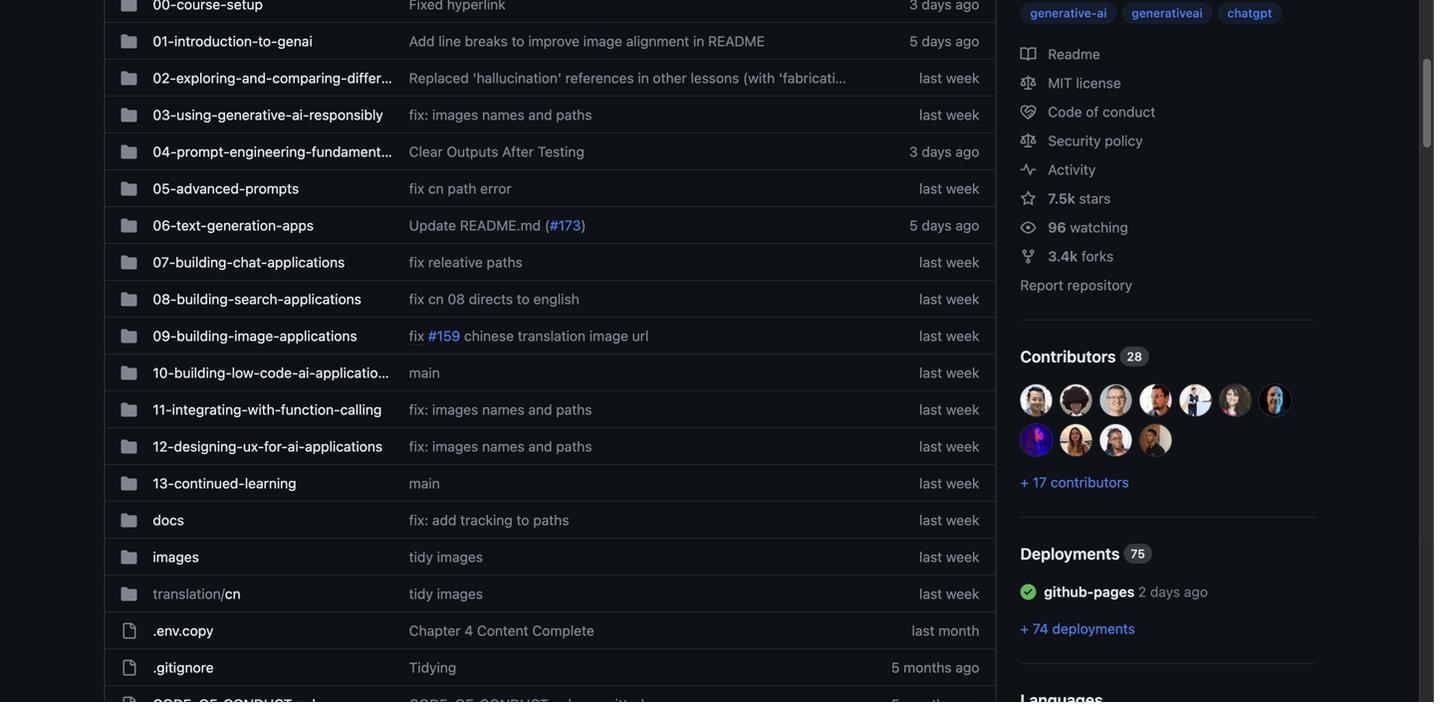 Task type: vqa. For each thing, say whether or not it's contained in the screenshot.
generativeai "link"
yes



Task type: locate. For each thing, give the bounding box(es) containing it.
days down 3 days ago
[[922, 217, 952, 234]]

stars
[[1079, 190, 1111, 207]]

2 fix: images names and paths link from the top
[[409, 401, 592, 418]]

18 row from the top
[[105, 611, 995, 649]]

13-
[[153, 475, 174, 491]]

3 directory image from the top
[[121, 181, 137, 197]]

8 last week from the top
[[919, 401, 979, 418]]

fix: images names and paths up clear outputs after testing link
[[409, 107, 592, 123]]

12-designing-ux-for-ai-applications link
[[153, 438, 383, 455]]

row
[[105, 0, 995, 23], [105, 22, 995, 60], [105, 59, 995, 97], [105, 96, 995, 133], [105, 132, 995, 170], [105, 169, 995, 207], [105, 206, 995, 244], [105, 243, 995, 281], [105, 280, 995, 318], [105, 317, 995, 355], [105, 354, 995, 391], [105, 390, 995, 428], [105, 427, 995, 465], [105, 464, 995, 502], [105, 501, 995, 539], [105, 538, 995, 576], [105, 575, 995, 612], [105, 611, 995, 649], [105, 648, 995, 686], [105, 685, 995, 702]]

names for 11-integrating-with-function-calling
[[482, 401, 525, 418]]

main for 13-continued-learning
[[409, 475, 440, 491]]

19 row from the top
[[105, 648, 995, 686]]

2 vertical spatial ai-
[[288, 438, 305, 455]]

directory image left the 07-
[[121, 254, 137, 270]]

01-introduction-to-genai link
[[153, 33, 312, 49]]

days left book image
[[922, 33, 952, 49]]

7 week from the top
[[946, 364, 979, 381]]

12 week from the top
[[946, 549, 979, 565]]

0 vertical spatial 5 days ago
[[909, 33, 979, 49]]

directory image
[[121, 0, 137, 12], [121, 70, 137, 86], [121, 144, 137, 160], [121, 218, 137, 234], [121, 291, 137, 307], [121, 402, 137, 418], [121, 476, 137, 491], [121, 586, 137, 602]]

generation-
[[207, 217, 282, 234]]

applications up the calling
[[316, 364, 393, 381]]

+ for contributors
[[1020, 474, 1029, 490]]

10 week from the top
[[946, 475, 979, 491]]

add line breaks to improve image alignment in readme link
[[409, 33, 765, 49]]

chinese translation image url link
[[464, 328, 649, 344]]

ai- up "function-"
[[298, 364, 316, 381]]

0 vertical spatial ai-
[[292, 107, 309, 123]]

fix: images names and paths link down chinese
[[409, 401, 592, 418]]

outputs
[[447, 143, 498, 160]]

16 cell from the top
[[121, 547, 137, 568]]

designing-
[[174, 438, 243, 455]]

01-introduction-to-genai
[[153, 33, 312, 49]]

week
[[946, 70, 979, 86], [946, 107, 979, 123], [946, 180, 979, 197], [946, 254, 979, 270], [946, 291, 979, 307], [946, 328, 979, 344], [946, 364, 979, 381], [946, 401, 979, 418], [946, 438, 979, 455], [946, 475, 979, 491], [946, 512, 979, 528], [946, 549, 979, 565], [946, 586, 979, 602]]

fix: images names and paths for 11-integrating-with-function-calling
[[409, 401, 592, 418]]

1 vertical spatial ai-
[[298, 364, 316, 381]]

17
[[1033, 474, 1047, 490]]

fix: images names and paths up "fix: add tracking to paths" link
[[409, 438, 592, 455]]

row containing 05-advanced-prompts
[[105, 169, 995, 207]]

images for 03-using-generative-ai-responsibly
[[432, 107, 478, 123]]

0 vertical spatial main
[[409, 364, 440, 381]]

building-
[[175, 254, 233, 270], [177, 291, 234, 307], [177, 328, 234, 344], [174, 364, 232, 381]]

row containing images
[[105, 538, 995, 576]]

2 vertical spatial 5
[[891, 659, 900, 676]]

directory image left the 12-
[[121, 439, 137, 455]]

2 cell from the top
[[121, 31, 137, 52]]

15 cell from the top
[[121, 510, 137, 531]]

2 vertical spatial fix: images names and paths
[[409, 438, 592, 455]]

2 vertical spatial to
[[516, 512, 529, 528]]

@jimbobbennett image
[[1259, 384, 1291, 416]]

row containing 11-integrating-with-function-calling
[[105, 390, 995, 428]]

16 row from the top
[[105, 538, 995, 576]]

to right directs
[[517, 291, 530, 307]]

other
[[653, 70, 687, 86]]

6 directory image from the top
[[121, 402, 137, 418]]

13 last week from the top
[[919, 586, 979, 602]]

11 row from the top
[[105, 354, 995, 391]]

6 last week from the top
[[919, 328, 979, 344]]

main down fix link
[[409, 364, 440, 381]]

cell for docs
[[121, 510, 137, 531]]

update readme.md ( #173 )
[[409, 217, 586, 234]]

7 cell from the top
[[121, 215, 137, 236]]

0 vertical spatial +
[[1020, 474, 1029, 490]]

activity
[[1048, 161, 1096, 178]]

and up testing
[[528, 107, 552, 123]]

11 cell from the top
[[121, 363, 137, 383]]

last week for and-
[[919, 70, 979, 86]]

week for and-
[[946, 70, 979, 86]]

applications for chat-
[[267, 254, 345, 270]]

1 vertical spatial +
[[1020, 620, 1029, 637]]

learning
[[245, 475, 296, 491]]

tidy down add
[[409, 549, 433, 565]]

applications down apps
[[267, 254, 345, 270]]

cn for path
[[428, 180, 444, 197]]

row containing translation/
[[105, 575, 995, 612]]

main up add
[[409, 475, 440, 491]]

ago for clear outputs after testing
[[955, 143, 979, 160]]

2 vertical spatial and
[[528, 438, 552, 455]]

0 horizontal spatial generative-
[[218, 107, 292, 123]]

cell for 04-prompt-engineering-fundamentals
[[121, 141, 137, 162]]

7 directory image from the top
[[121, 439, 137, 455]]

7 directory image from the top
[[121, 476, 137, 491]]

readme.md
[[460, 217, 541, 234]]

names up clear outputs after testing link
[[482, 107, 525, 123]]

deployments
[[1052, 620, 1135, 637]]

12-designing-ux-for-ai-applications
[[153, 438, 383, 455]]

in left readme
[[693, 33, 704, 49]]

fix: add tracking to paths
[[409, 512, 569, 528]]

cell for 06-text-generation-apps
[[121, 215, 137, 236]]

1 main link from the top
[[409, 364, 440, 381]]

2 fix: from the top
[[409, 401, 428, 418]]

2 vertical spatial names
[[482, 438, 525, 455]]

fix: images names and paths link up "fix: add tracking to paths" link
[[409, 438, 592, 455]]

last week for ux-
[[919, 438, 979, 455]]

.env.copy link
[[153, 622, 213, 639]]

last for learning
[[919, 475, 942, 491]]

fix: images names and paths link for 03-using-generative-ai-responsibly
[[409, 107, 592, 123]]

row containing 13-continued-learning
[[105, 464, 995, 502]]

2 week from the top
[[946, 107, 979, 123]]

11 week from the top
[[946, 512, 979, 528]]

directory image
[[121, 33, 137, 49], [121, 107, 137, 123], [121, 181, 137, 197], [121, 254, 137, 270], [121, 328, 137, 344], [121, 365, 137, 381], [121, 439, 137, 455], [121, 512, 137, 528], [121, 549, 137, 565]]

github-pages 2 days ago
[[1044, 584, 1208, 600]]

@nitya image
[[1219, 384, 1251, 416]]

06-
[[153, 217, 176, 234]]

directory image for 12-
[[121, 439, 137, 455]]

5
[[909, 33, 918, 49], [909, 217, 918, 234], [891, 659, 900, 676]]

fix: images names and paths for 03-using-generative-ai-responsibly
[[409, 107, 592, 123]]

applications
[[267, 254, 345, 270], [284, 291, 361, 307], [280, 328, 357, 344], [316, 364, 393, 381], [305, 438, 383, 455]]

3 cell from the top
[[121, 68, 137, 89]]

alignment
[[626, 33, 689, 49]]

3 fix: images names and paths from the top
[[409, 438, 592, 455]]

5 for tidying
[[891, 659, 900, 676]]

07-building-chat-applications
[[153, 254, 345, 270]]

cell for 01-introduction-to-genai
[[121, 31, 137, 52]]

2 vertical spatial cn
[[225, 586, 241, 602]]

2 + from the top
[[1020, 620, 1029, 637]]

0 vertical spatial file image
[[121, 623, 137, 639]]

0 vertical spatial and
[[528, 107, 552, 123]]

1 + from the top
[[1020, 474, 1029, 490]]

1 vertical spatial tidy images
[[409, 586, 483, 602]]

repo forked image
[[1020, 248, 1036, 264]]

1 vertical spatial generative-
[[218, 107, 292, 123]]

images down the #159 link
[[432, 401, 478, 418]]

images down docs
[[153, 549, 199, 565]]

ai- down "function-"
[[288, 438, 305, 455]]

comparing-
[[272, 70, 347, 86]]

2 directory image from the top
[[121, 70, 137, 86]]

image left url
[[589, 328, 628, 344]]

directory image for 10-
[[121, 365, 137, 381]]

week for generative-
[[946, 107, 979, 123]]

1 vertical spatial fix: images names and paths
[[409, 401, 592, 418]]

fix: for responsibly
[[409, 107, 428, 123]]

generative- down and-
[[218, 107, 292, 123]]

directory image left 09-
[[121, 328, 137, 344]]

0 vertical spatial cn
[[428, 180, 444, 197]]

and
[[528, 107, 552, 123], [528, 401, 552, 418], [528, 438, 552, 455]]

03-using-generative-ai-responsibly link
[[153, 107, 383, 123]]

1 fix: images names and paths link from the top
[[409, 107, 592, 123]]

generative- inside row
[[218, 107, 292, 123]]

4 directory image from the top
[[121, 218, 137, 234]]

3 directory image from the top
[[121, 144, 137, 160]]

security
[[1048, 132, 1101, 149]]

9 row from the top
[[105, 280, 995, 318]]

2 main link from the top
[[409, 475, 440, 491]]

last week for with-
[[919, 401, 979, 418]]

images link
[[153, 549, 199, 565]]

and down the "translation"
[[528, 401, 552, 418]]

images up add
[[432, 438, 478, 455]]

watching
[[1070, 219, 1128, 235]]

and up fix: add tracking to paths
[[528, 438, 552, 455]]

fix: images names and paths for 12-designing-ux-for-ai-applications
[[409, 438, 592, 455]]

2 last week from the top
[[919, 107, 979, 123]]

applications up '09-building-image-applications'
[[284, 291, 361, 307]]

1 vertical spatial main link
[[409, 475, 440, 491]]

0 vertical spatial 5
[[909, 33, 918, 49]]

names down chinese
[[482, 401, 525, 418]]

pages
[[1094, 584, 1135, 600]]

0 vertical spatial fix: images names and paths link
[[409, 107, 592, 123]]

3 and from the top
[[528, 438, 552, 455]]

5 days ago for 06-text-generation-apps
[[909, 217, 979, 234]]

1 vertical spatial names
[[482, 401, 525, 418]]

fix down clear
[[409, 180, 424, 197]]

generativeai link
[[1122, 2, 1213, 24]]

cell
[[121, 0, 137, 15], [121, 31, 137, 52], [121, 68, 137, 89], [121, 105, 137, 125], [121, 141, 137, 162], [121, 178, 137, 199], [121, 215, 137, 236], [121, 252, 137, 273], [121, 289, 137, 310], [121, 326, 137, 347], [121, 363, 137, 383], [121, 399, 137, 420], [121, 436, 137, 457], [121, 473, 137, 494], [121, 510, 137, 531], [121, 547, 137, 568], [121, 584, 137, 605], [121, 620, 137, 641], [121, 657, 137, 678], [121, 694, 137, 702]]

+ 17 contributors link
[[1020, 474, 1129, 490]]

+ left 74
[[1020, 620, 1029, 637]]

0 vertical spatial tidy images
[[409, 549, 483, 565]]

0 vertical spatial names
[[482, 107, 525, 123]]

tidy images for tidy images link for 1st directory icon from the bottom of the page
[[409, 549, 483, 565]]

17 row from the top
[[105, 575, 995, 612]]

fix left the releative
[[409, 254, 424, 270]]

4 directory image from the top
[[121, 254, 137, 270]]

chapter 4 content complete link
[[409, 622, 594, 639]]

tidy images link down add
[[409, 549, 483, 565]]

last week for image-
[[919, 328, 979, 344]]

to-
[[258, 33, 277, 49]]

2 fix: images names and paths from the top
[[409, 401, 592, 418]]

in
[[693, 33, 704, 49], [638, 70, 649, 86]]

tidy images link up chapter
[[409, 586, 483, 602]]

1 vertical spatial in
[[638, 70, 649, 86]]

directory image for 08-building-search-applications
[[121, 291, 137, 307]]

2 tidy from the top
[[409, 586, 433, 602]]

row containing 07-building-chat-applications
[[105, 243, 995, 281]]

row containing 10-building-low-code-ai-applications
[[105, 354, 995, 391]]

directory image left 01-
[[121, 33, 137, 49]]

row containing 12-designing-ux-for-ai-applications
[[105, 427, 995, 465]]

fix: images names and paths down chinese
[[409, 401, 592, 418]]

+ left the '17'
[[1020, 474, 1029, 490]]

1 week from the top
[[946, 70, 979, 86]]

1 vertical spatial main
[[409, 475, 440, 491]]

row containing 09-building-image-applications
[[105, 317, 995, 355]]

1 file image from the top
[[121, 623, 137, 639]]

5 row from the top
[[105, 132, 995, 170]]

last for search-
[[919, 291, 942, 307]]

row containing 04-prompt-engineering-fundamentals
[[105, 132, 995, 170]]

14 cell from the top
[[121, 473, 137, 494]]

0 vertical spatial main link
[[409, 364, 440, 381]]

18 cell from the top
[[121, 620, 137, 641]]

fix left the #159 link
[[409, 328, 424, 344]]

13 cell from the top
[[121, 436, 137, 457]]

names up "fix: add tracking to paths" link
[[482, 438, 525, 455]]

1 vertical spatial to
[[517, 291, 530, 307]]

fix: add tracking to paths link
[[409, 512, 569, 528]]

3 names from the top
[[482, 438, 525, 455]]

)
[[581, 217, 586, 234]]

cell for .env.copy
[[121, 620, 137, 641]]

5 days ago down 3 days ago
[[909, 217, 979, 234]]

@john0isaac image
[[1020, 384, 1052, 416]]

directory image for 07-
[[121, 254, 137, 270]]

calling
[[340, 401, 382, 418]]

#173
[[550, 217, 581, 234]]

fix for fix cn path error
[[409, 180, 424, 197]]

05-
[[153, 180, 176, 197]]

deployments
[[1020, 544, 1120, 563]]

main link down fix link
[[409, 364, 440, 381]]

3 week from the top
[[946, 180, 979, 197]]

8 cell from the top
[[121, 252, 137, 273]]

row containing 02-exploring-and-comparing-different-llms
[[105, 59, 995, 97]]

04-prompt-engineering-fundamentals clear outputs after testing
[[153, 143, 584, 160]]

last week for prompts
[[919, 180, 979, 197]]

and for 11-integrating-with-function-calling
[[528, 401, 552, 418]]

2 fix from the top
[[409, 254, 424, 270]]

3 fix: images names and paths link from the top
[[409, 438, 592, 455]]

4 row from the top
[[105, 96, 995, 133]]

06-text-generation-apps
[[153, 217, 314, 234]]

tidy images for tidy images link related to first directory image from the bottom
[[409, 586, 483, 602]]

with-
[[248, 401, 281, 418]]

12 cell from the top
[[121, 399, 137, 420]]

1 and from the top
[[528, 107, 552, 123]]

1 horizontal spatial generative-
[[1030, 6, 1097, 20]]

1 row from the top
[[105, 0, 995, 23]]

10 cell from the top
[[121, 326, 137, 347]]

image-
[[234, 328, 280, 344]]

contributors
[[1051, 474, 1129, 490]]

last week for search-
[[919, 291, 979, 307]]

tidy images up chapter
[[409, 586, 483, 602]]

2 row from the top
[[105, 22, 995, 60]]

3 last week from the top
[[919, 180, 979, 197]]

0 vertical spatial to
[[512, 33, 524, 49]]

1 vertical spatial cn
[[428, 291, 444, 307]]

0 vertical spatial in
[[693, 33, 704, 49]]

4 cell from the top
[[121, 105, 137, 125]]

1 vertical spatial tidy
[[409, 586, 433, 602]]

1 5 days ago from the top
[[909, 33, 979, 49]]

file image
[[121, 623, 137, 639], [121, 660, 137, 676], [121, 697, 137, 702]]

to right tracking
[[516, 512, 529, 528]]

path
[[448, 180, 476, 197]]

2 names from the top
[[482, 401, 525, 418]]

ago for tidying
[[955, 659, 979, 676]]

19 cell from the top
[[121, 657, 137, 678]]

2 vertical spatial fix: images names and paths link
[[409, 438, 592, 455]]

images for 11-integrating-with-function-calling
[[432, 401, 478, 418]]

week for search-
[[946, 291, 979, 307]]

directory image left the "05-"
[[121, 181, 137, 197]]

cell for 12-designing-ux-for-ai-applications
[[121, 436, 137, 457]]

1 names from the top
[[482, 107, 525, 123]]

pulse image
[[1020, 162, 1036, 178]]

7.5k stars
[[1048, 190, 1111, 207]]

1 vertical spatial file image
[[121, 660, 137, 676]]

in left the other on the left of page
[[638, 70, 649, 86]]

tracking
[[460, 512, 513, 528]]

last week
[[919, 70, 979, 86], [919, 107, 979, 123], [919, 180, 979, 197], [919, 254, 979, 270], [919, 291, 979, 307], [919, 328, 979, 344], [919, 364, 979, 381], [919, 401, 979, 418], [919, 438, 979, 455], [919, 475, 979, 491], [919, 512, 979, 528], [919, 549, 979, 565], [919, 586, 979, 602]]

paths for calling
[[556, 401, 592, 418]]

7 row from the top
[[105, 206, 995, 244]]

1 directory image from the top
[[121, 33, 137, 49]]

directory image left images link
[[121, 549, 137, 565]]

main link up add
[[409, 475, 440, 491]]

2 file image from the top
[[121, 660, 137, 676]]

image up references
[[583, 33, 622, 49]]

translation/
[[153, 586, 225, 602]]

building- for 10-
[[174, 364, 232, 381]]

2 vertical spatial file image
[[121, 697, 137, 702]]

tidying
[[409, 659, 456, 676]]

ago left book image
[[955, 33, 979, 49]]

applications up code-
[[280, 328, 357, 344]]

tidy images link for first directory image from the bottom
[[409, 586, 483, 602]]

tidy images
[[409, 549, 483, 565], [409, 586, 483, 602]]

9 week from the top
[[946, 438, 979, 455]]

2 and from the top
[[528, 401, 552, 418]]

1 vertical spatial 5 days ago
[[909, 217, 979, 234]]

generative-
[[1030, 6, 1097, 20], [218, 107, 292, 123]]

ux-
[[243, 438, 264, 455]]

9 last week from the top
[[919, 438, 979, 455]]

images down add
[[437, 549, 483, 565]]

check circle fill image
[[1020, 584, 1036, 600]]

fix: images names and paths link for 11-integrating-with-function-calling
[[409, 401, 592, 418]]

last
[[919, 70, 942, 86], [919, 107, 942, 123], [919, 180, 942, 197], [919, 254, 942, 270], [919, 291, 942, 307], [919, 328, 942, 344], [919, 364, 942, 381], [919, 401, 942, 418], [919, 438, 942, 455], [919, 475, 942, 491], [919, 512, 942, 528], [919, 549, 942, 565], [919, 586, 942, 602], [912, 622, 935, 639]]

to right breaks
[[512, 33, 524, 49]]

directory image left 03-
[[121, 107, 137, 123]]

fix cn 08 directs to english
[[409, 291, 579, 307]]

and for 03-using-generative-ai-responsibly
[[528, 107, 552, 123]]

book image
[[1020, 46, 1036, 62]]

directory image for 11-integrating-with-function-calling
[[121, 402, 137, 418]]

1 tidy images link from the top
[[409, 549, 483, 565]]

ai- down 02-exploring-and-comparing-different-llms
[[292, 107, 309, 123]]

images down replaced
[[432, 107, 478, 123]]

4 week from the top
[[946, 254, 979, 270]]

'hallucination'
[[473, 70, 562, 86]]

5 days ago left book image
[[909, 33, 979, 49]]

11-
[[153, 401, 172, 418]]

10 last week from the top
[[919, 475, 979, 491]]

0 vertical spatial tidy images link
[[409, 549, 483, 565]]

28
[[1127, 350, 1142, 363]]

1 tidy from the top
[[409, 549, 433, 565]]

week for ux-
[[946, 438, 979, 455]]

#159
[[428, 328, 460, 344]]

7 last week from the top
[[919, 364, 979, 381]]

1 vertical spatial tidy images link
[[409, 586, 483, 602]]

9 cell from the top
[[121, 289, 137, 310]]

0 vertical spatial tidy
[[409, 549, 433, 565]]

lessons
[[691, 70, 739, 86]]

5 for add line breaks to improve image alignment in readme
[[909, 33, 918, 49]]

conduct
[[1103, 104, 1155, 120]]

5 last week from the top
[[919, 291, 979, 307]]

03-using-generative-ai-responsibly
[[153, 107, 383, 123]]

13 week from the top
[[946, 586, 979, 602]]

@koreyspace image
[[1060, 384, 1092, 416]]

ago right 3
[[955, 143, 979, 160]]

+ for deployments
[[1020, 620, 1029, 637]]

cell for 08-building-search-applications
[[121, 289, 137, 310]]

days right 3
[[922, 143, 952, 160]]

1 tidy images from the top
[[409, 549, 483, 565]]

images for 12-designing-ux-for-ai-applications
[[432, 438, 478, 455]]

1 fix: images names and paths from the top
[[409, 107, 592, 123]]

docs
[[153, 512, 184, 528]]

mit
[[1048, 75, 1072, 91]]

directory image left 10-
[[121, 365, 137, 381]]

code-
[[260, 364, 298, 381]]

3 fix: from the top
[[409, 438, 428, 455]]

13 row from the top
[[105, 427, 995, 465]]

5 directory image from the top
[[121, 328, 137, 344]]

cell for 09-building-image-applications
[[121, 326, 137, 347]]

fix up fix link
[[409, 291, 424, 307]]

tidy up chapter
[[409, 586, 433, 602]]

generative- up readme link
[[1030, 6, 1097, 20]]

ai-
[[292, 107, 309, 123], [298, 364, 316, 381], [288, 438, 305, 455]]

names for 03-using-generative-ai-responsibly
[[482, 107, 525, 123]]

1 cell from the top
[[121, 0, 137, 15]]

ago down month
[[955, 659, 979, 676]]

@bethanyjep image
[[1100, 424, 1132, 456]]

5 week from the top
[[946, 291, 979, 307]]

fix: images names and paths link up clear outputs after testing link
[[409, 107, 592, 123]]

0 vertical spatial fix: images names and paths
[[409, 107, 592, 123]]

directory image left docs
[[121, 512, 137, 528]]

last week for learning
[[919, 475, 979, 491]]

0 horizontal spatial in
[[638, 70, 649, 86]]

14 row from the top
[[105, 464, 995, 502]]

15 row from the top
[[105, 501, 995, 539]]

fix: for ai-
[[409, 438, 428, 455]]

cell for images
[[121, 547, 137, 568]]

references
[[565, 70, 634, 86]]

01-
[[153, 33, 174, 49]]

testing
[[538, 143, 584, 160]]

#173 link
[[550, 217, 581, 234]]

1 vertical spatial and
[[528, 401, 552, 418]]

contributors
[[1020, 347, 1116, 366]]

(
[[545, 217, 550, 234]]

cell for 10-building-low-code-ai-applications
[[121, 363, 137, 383]]

2 directory image from the top
[[121, 107, 137, 123]]

4 last week from the top
[[919, 254, 979, 270]]

week for image-
[[946, 328, 979, 344]]

1 vertical spatial fix: images names and paths link
[[409, 401, 592, 418]]

tidy images down add
[[409, 549, 483, 565]]

@dikodev image
[[1140, 424, 1172, 456]]

6 cell from the top
[[121, 178, 137, 199]]

2 main from the top
[[409, 475, 440, 491]]



Task type: describe. For each thing, give the bounding box(es) containing it.
3.4k
[[1048, 248, 1078, 264]]

tidying link
[[409, 659, 456, 676]]

@kinfey image
[[1180, 384, 1212, 416]]

code of conduct link
[[1020, 104, 1155, 120]]

and for 12-designing-ux-for-ai-applications
[[528, 438, 552, 455]]

cell for 13-continued-learning
[[121, 473, 137, 494]]

engineering-
[[230, 143, 312, 160]]

mit license
[[1044, 75, 1121, 91]]

of
[[1086, 104, 1099, 120]]

last for low-
[[919, 364, 942, 381]]

row containing 06-text-generation-apps
[[105, 206, 995, 244]]

add
[[432, 512, 457, 528]]

directory image for 06-text-generation-apps
[[121, 218, 137, 234]]

code
[[1048, 104, 1082, 120]]

eye image
[[1020, 220, 1036, 235]]

fix releative paths link
[[409, 254, 523, 270]]

prompt-
[[177, 143, 230, 160]]

last for with-
[[919, 401, 942, 418]]

8 directory image from the top
[[121, 512, 137, 528]]

20 cell from the top
[[121, 694, 137, 702]]

ai
[[1097, 6, 1107, 20]]

03-
[[153, 107, 177, 123]]

row containing .env.copy
[[105, 611, 995, 649]]

09-
[[153, 328, 177, 344]]

building- for 09-
[[177, 328, 234, 344]]

building- for 08-
[[177, 291, 234, 307]]

cell for 02-exploring-and-comparing-different-llms
[[121, 68, 137, 89]]

+ 74 deployments
[[1020, 620, 1135, 637]]

week for low-
[[946, 364, 979, 381]]

tidy images link for 1st directory icon from the bottom of the page
[[409, 549, 483, 565]]

chinese
[[464, 328, 514, 344]]

#159 link
[[428, 328, 460, 344]]

ago right 2 on the bottom right of page
[[1184, 584, 1208, 600]]

main for 10-building-low-code-ai-applications
[[409, 364, 440, 381]]

ai- for for-
[[288, 438, 305, 455]]

08-building-search-applications
[[153, 291, 361, 307]]

star image
[[1020, 191, 1036, 207]]

0 vertical spatial generative-
[[1030, 6, 1097, 20]]

+ 17 contributors
[[1020, 474, 1129, 490]]

applications down the calling
[[305, 438, 383, 455]]

images up the 4
[[437, 586, 483, 602]]

cn for 08
[[428, 291, 444, 307]]

report repository link
[[1020, 277, 1133, 293]]

fix for fix releative paths
[[409, 254, 424, 270]]

main link for 13-continued-learning
[[409, 475, 440, 491]]

translation
[[518, 328, 586, 344]]

directory image for 13-continued-learning
[[121, 476, 137, 491]]

file image for .gitignore
[[121, 660, 137, 676]]

ai- for code-
[[298, 364, 316, 381]]

cell for 11-integrating-with-function-calling
[[121, 399, 137, 420]]

for-
[[264, 438, 288, 455]]

llms
[[408, 70, 434, 86]]

days right 2 on the bottom right of page
[[1150, 584, 1180, 600]]

row containing 08-building-search-applications
[[105, 280, 995, 318]]

1 vertical spatial image
[[589, 328, 628, 344]]

5 months ago
[[891, 659, 979, 676]]

75
[[1131, 547, 1145, 561]]

images for images
[[437, 549, 483, 565]]

@softchris image
[[1140, 384, 1172, 416]]

) link
[[581, 217, 586, 234]]

0 vertical spatial image
[[583, 33, 622, 49]]

07-
[[153, 254, 175, 270]]

line
[[438, 33, 461, 49]]

clear
[[409, 143, 443, 160]]

code of conduct image
[[1020, 104, 1036, 120]]

fix for fix cn 08 directs to english
[[409, 291, 424, 307]]

cell for .gitignore
[[121, 657, 137, 678]]

license
[[1076, 75, 1121, 91]]

3 days ago
[[909, 143, 979, 160]]

08-building-search-applications link
[[153, 291, 361, 307]]

directory image for 03-
[[121, 107, 137, 123]]

search-
[[234, 291, 284, 307]]

07-building-chat-applications link
[[153, 254, 345, 270]]

file image for .env.copy
[[121, 623, 137, 639]]

+ 74 deployments link
[[1020, 620, 1135, 637]]

chatgpt link
[[1217, 2, 1282, 24]]

directory image for 01-
[[121, 33, 137, 49]]

applications for search-
[[284, 291, 361, 307]]

fix link
[[409, 328, 424, 344]]

fix cn path error
[[409, 180, 512, 197]]

law image
[[1020, 133, 1036, 149]]

last for prompts
[[919, 180, 942, 197]]

@leestott image
[[1100, 384, 1132, 416]]

last month
[[912, 622, 979, 639]]

09-building-image-applications link
[[153, 328, 357, 344]]

tidy for 1st directory icon from the bottom of the page
[[409, 549, 433, 565]]

9 directory image from the top
[[121, 549, 137, 565]]

readme
[[708, 33, 765, 49]]

last week for low-
[[919, 364, 979, 381]]

row containing 01-introduction-to-genai
[[105, 22, 995, 60]]

fundamentals
[[312, 143, 399, 160]]

cell for 03-using-generative-ai-responsibly
[[121, 105, 137, 125]]

days for 01-introduction-to-genai
[[922, 33, 952, 49]]

to for improve
[[512, 33, 524, 49]]

17 cell from the top
[[121, 584, 137, 605]]

paths for ai-
[[556, 438, 592, 455]]

02-exploring-and-comparing-different-llms
[[153, 70, 434, 86]]

continued-
[[174, 475, 245, 491]]

4 fix: from the top
[[409, 512, 428, 528]]

github-
[[1044, 584, 1094, 600]]

tidy for first directory image from the bottom
[[409, 586, 433, 602]]

last for chat-
[[919, 254, 942, 270]]

chat-
[[233, 254, 267, 270]]

1 directory image from the top
[[121, 0, 137, 12]]

directory image for 04-prompt-engineering-fundamentals
[[121, 144, 137, 160]]

generativeai
[[1132, 6, 1203, 20]]

20 row from the top
[[105, 685, 995, 702]]

low-
[[232, 364, 260, 381]]

10-
[[153, 364, 174, 381]]

exploring-
[[176, 70, 242, 86]]

11 last week from the top
[[919, 512, 979, 528]]

days for 06-text-generation-apps
[[922, 217, 952, 234]]

row containing 03-using-generative-ai-responsibly
[[105, 96, 995, 133]]

chatgpt
[[1227, 6, 1272, 20]]

introduction-
[[174, 33, 258, 49]]

last for and-
[[919, 70, 942, 86]]

cell for 05-advanced-prompts
[[121, 178, 137, 199]]

05-advanced-prompts
[[153, 180, 299, 197]]

prompts
[[245, 180, 299, 197]]

last for ux-
[[919, 438, 942, 455]]

fix cn 08 directs to english link
[[409, 291, 579, 307]]

row containing .gitignore
[[105, 648, 995, 686]]

1 vertical spatial 5
[[909, 217, 918, 234]]

content
[[477, 622, 528, 639]]

generative-ai
[[1030, 6, 1107, 20]]

activity link
[[1020, 161, 1096, 178]]

3 file image from the top
[[121, 697, 137, 702]]

week for chat-
[[946, 254, 979, 270]]

2
[[1138, 584, 1146, 600]]

fix: images names and paths link for 12-designing-ux-for-ai-applications
[[409, 438, 592, 455]]

'fabricati…
[[779, 70, 846, 86]]

text-
[[176, 217, 207, 234]]

url
[[632, 328, 649, 344]]

ago for add line breaks to improve image alignment in readme
[[955, 33, 979, 49]]

directory image for 02-exploring-and-comparing-different-llms
[[121, 70, 137, 86]]

report repository
[[1020, 277, 1133, 293]]

last for image-
[[919, 328, 942, 344]]

13-continued-learning
[[153, 475, 296, 491]]

clear outputs after testing link
[[409, 143, 584, 160]]

directory image for 09-
[[121, 328, 137, 344]]

row containing docs
[[105, 501, 995, 539]]

7.5k
[[1048, 190, 1075, 207]]

security policy link
[[1020, 132, 1143, 149]]

@paladique image
[[1020, 424, 1052, 456]]

building- for 07-
[[175, 254, 233, 270]]

week for with-
[[946, 401, 979, 418]]

directory image for 05-
[[121, 181, 137, 197]]

generative-ai link
[[1020, 2, 1117, 24]]

paths for responsibly
[[556, 107, 592, 123]]

ago left the eye image on the top right of page
[[955, 217, 979, 234]]

apps
[[282, 217, 314, 234]]

law image
[[1020, 75, 1036, 91]]

forks
[[1081, 248, 1114, 264]]

@carlotta94c image
[[1060, 424, 1092, 456]]

translation/ cn
[[153, 586, 241, 602]]

96
[[1048, 219, 1066, 235]]

.gitignore link
[[153, 659, 214, 676]]

days for 04-prompt-engineering-fundamentals
[[922, 143, 952, 160]]

week for learning
[[946, 475, 979, 491]]

1 horizontal spatial in
[[693, 33, 704, 49]]

09-building-image-applications
[[153, 328, 357, 344]]

applications for image-
[[280, 328, 357, 344]]

week for prompts
[[946, 180, 979, 197]]

5 days ago for 01-introduction-to-genai
[[909, 33, 979, 49]]

02-exploring-and-comparing-different-llms link
[[153, 70, 434, 86]]

last for generative-
[[919, 107, 942, 123]]

08
[[448, 291, 465, 307]]

4 fix from the top
[[409, 328, 424, 344]]

to for paths
[[516, 512, 529, 528]]

readme
[[1044, 46, 1100, 62]]

fix: for calling
[[409, 401, 428, 418]]

code of conduct
[[1044, 104, 1155, 120]]

4
[[464, 622, 473, 639]]

directs
[[469, 291, 513, 307]]

(with
[[743, 70, 775, 86]]

names for 12-designing-ux-for-ai-applications
[[482, 438, 525, 455]]

add
[[409, 33, 435, 49]]

months
[[904, 659, 952, 676]]

8 directory image from the top
[[121, 586, 137, 602]]

12 last week from the top
[[919, 549, 979, 565]]

main link for 10-building-low-code-ai-applications
[[409, 364, 440, 381]]

13-continued-learning link
[[153, 475, 296, 491]]



